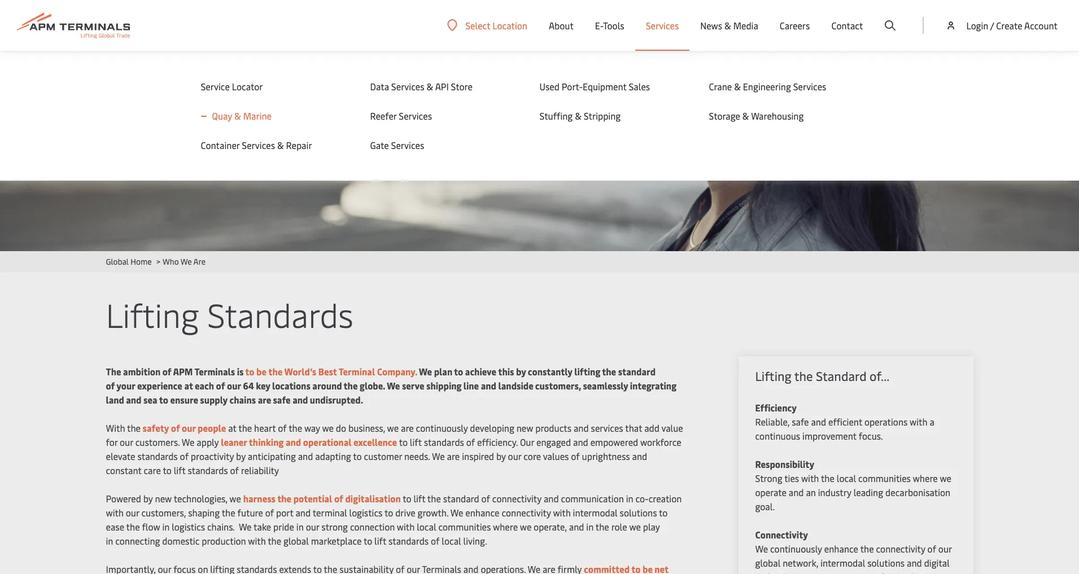 Task type: locate. For each thing, give the bounding box(es) containing it.
storage
[[709, 110, 740, 122]]

where
[[913, 472, 938, 485], [493, 521, 518, 533]]

empowered
[[591, 436, 638, 448]]

anticipating
[[248, 450, 296, 463]]

sea
[[143, 394, 157, 406]]

the inside responsibility strong ties with the local communities where we operate and an industry leading decarbonisation goal.
[[821, 472, 835, 485]]

0 horizontal spatial where
[[493, 521, 518, 533]]

standard right lifting the
[[618, 365, 656, 378]]

by up customers,
[[143, 493, 153, 505]]

0 horizontal spatial lifting
[[106, 292, 199, 337]]

needs.
[[404, 450, 430, 463]]

customers,
[[141, 507, 186, 519]]

api
[[435, 80, 449, 93]]

standards down customers.
[[137, 450, 178, 463]]

the up leaner thinking and operational excellence
[[289, 422, 302, 434]]

e-tools
[[595, 19, 624, 32]]

our up digital
[[939, 543, 952, 555]]

services
[[591, 422, 623, 434]]

business, we
[[348, 422, 399, 434]]

& right 'storage' on the top right of the page
[[743, 110, 749, 122]]

2 vertical spatial connectivity
[[876, 543, 926, 555]]

1 vertical spatial continuously
[[770, 543, 822, 555]]

to down the excellence
[[353, 450, 362, 463]]

local down growth.
[[417, 521, 436, 533]]

lifting for lifting standards
[[106, 292, 199, 337]]

services down marine
[[242, 139, 275, 151]]

of our
[[171, 422, 196, 434]]

enhance
[[466, 507, 500, 519], [825, 543, 859, 555]]

services right the data
[[391, 80, 424, 93]]

excellence
[[354, 436, 397, 448]]

0 horizontal spatial communities
[[439, 521, 491, 533]]

continuously
[[416, 422, 468, 434], [770, 543, 822, 555]]

and
[[481, 380, 496, 392], [811, 416, 826, 428], [574, 422, 589, 434], [286, 436, 301, 448], [573, 436, 588, 448], [298, 450, 313, 463], [632, 450, 647, 463], [789, 486, 804, 499], [544, 493, 559, 505], [296, 507, 311, 519], [569, 521, 584, 533], [907, 557, 922, 569]]

1 horizontal spatial global
[[755, 557, 781, 569]]

careers
[[780, 19, 810, 32]]

to right care on the left bottom of page
[[163, 464, 172, 477]]

stuffing & stripping link
[[540, 110, 687, 122]]

lift inside to lift the standard of connectivity and communication in co-creation with our customers, shaping the future of port and terminal logistics to drive growth. we enhance connectivity with intermodal solutions to ease the flow in logistics chains.  we take pride in our strong connection with local communities where we operate, and in the role we play in connecting domestic production with the global marketplace to lift standards of local living.
[[414, 493, 425, 505]]

& right quay
[[234, 110, 241, 122]]

storage & warehousing link
[[709, 110, 856, 122]]

doing
[[887, 571, 909, 574]]

& right stuffing
[[575, 110, 582, 122]]

we inside 'connectivity we continuously enhance the connectivity of our global network, intermodal solutions and digital technologies to improve ease of doing busine'
[[755, 543, 768, 555]]

connection with
[[350, 521, 415, 533]]

intermodal
[[821, 557, 865, 569]]

safety
[[143, 422, 169, 434]]

warehousing
[[751, 110, 804, 122]]

terminal
[[339, 365, 375, 378]]

0 horizontal spatial we
[[629, 521, 641, 533]]

efficiency
[[755, 402, 797, 414]]

in down with intermodal
[[586, 521, 594, 533]]

efficiency.
[[477, 436, 518, 448]]

1 vertical spatial lifting
[[755, 368, 792, 385]]

we right role
[[629, 521, 641, 533]]

in
[[626, 493, 633, 505], [162, 521, 170, 533], [296, 521, 304, 533], [586, 521, 594, 533]]

1 horizontal spatial communities
[[859, 472, 911, 485]]

the left role
[[596, 521, 609, 533]]

1 vertical spatial with
[[801, 472, 819, 485]]

solutions down co- on the bottom of the page
[[620, 507, 657, 519]]

0 vertical spatial new
[[517, 422, 533, 434]]

workforce
[[641, 436, 682, 448]]

continuously up network,
[[770, 543, 822, 555]]

the up ease at the right bottom
[[861, 543, 874, 555]]

standards inside to lift the standard of connectivity and communication in co-creation with our customers, shaping the future of port and terminal logistics to drive growth. we enhance connectivity with intermodal solutions to ease the flow in logistics chains.  we take pride in our strong connection with local communities where we operate, and in the role we play in connecting domestic production with the global marketplace to lift standards of local living.
[[389, 535, 429, 547]]

new up customers,
[[155, 493, 172, 505]]

with up an on the right of the page
[[801, 472, 819, 485]]

container services & repair
[[201, 139, 312, 151]]

drive
[[395, 507, 416, 519]]

enhance up living. in the left bottom of the page
[[466, 507, 500, 519]]

we down connectivity
[[755, 543, 768, 555]]

0 horizontal spatial standard
[[443, 493, 479, 505]]

1 vertical spatial we
[[629, 521, 641, 533]]

1 vertical spatial communities
[[439, 521, 491, 533]]

0 vertical spatial connectivity
[[492, 493, 542, 505]]

0 vertical spatial lift
[[410, 436, 422, 448]]

of up digital
[[928, 543, 936, 555]]

marketplace
[[311, 535, 362, 547]]

our inside 'connectivity we continuously enhance the connectivity of our global network, intermodal solutions and digital technologies to improve ease of doing busine'
[[939, 543, 952, 555]]

for our
[[106, 436, 133, 448]]

serve
[[402, 380, 424, 392]]

improve
[[820, 571, 853, 574]]

0 vertical spatial standard
[[618, 365, 656, 378]]

services button
[[646, 0, 679, 51]]

gate
[[370, 139, 389, 151]]

adapting
[[315, 450, 351, 463]]

2 horizontal spatial with
[[910, 416, 928, 428]]

harness the potential of digitalisation link
[[243, 493, 401, 505]]

1 vertical spatial enhance
[[825, 543, 859, 555]]

2 vertical spatial lift
[[414, 493, 425, 505]]

services down data services & api store on the left top of page
[[399, 110, 432, 122]]

lifting the
[[575, 365, 616, 378]]

are
[[194, 256, 206, 267]]

people
[[198, 422, 226, 434]]

1 horizontal spatial continuously
[[770, 543, 822, 555]]

are inside the to lift standards of efficiency. our engaged and empowered workforce elevate standards of proactivity by anticipating and adapting to customer needs. we are inspired by our core values of uprightness and constant care to lift standards of reliability
[[447, 450, 460, 463]]

1 horizontal spatial by
[[236, 450, 246, 463]]

enhance inside 'connectivity we continuously enhance the connectivity of our global network, intermodal solutions and digital technologies to improve ease of doing busine'
[[825, 543, 859, 555]]

stripping
[[584, 110, 621, 122]]

& inside dropdown button
[[725, 19, 731, 32]]

where inside to lift the standard of connectivity and communication in co-creation with our customers, shaping the future of port and terminal logistics to drive growth. we enhance connectivity with intermodal solutions to ease the flow in logistics chains.  we take pride in our strong connection with local communities where we operate, and in the role we play in connecting domestic production with the global marketplace to lift standards of local living.
[[493, 521, 518, 533]]

standards up needs.
[[424, 436, 464, 448]]

to up connection with
[[385, 507, 393, 519]]

1 horizontal spatial lifting
[[755, 368, 792, 385]]

crane & engineering services
[[709, 80, 827, 93]]

with the
[[248, 535, 281, 547]]

media
[[734, 19, 758, 32]]

1 vertical spatial local
[[417, 521, 436, 533]]

1 vertical spatial lift
[[174, 464, 186, 477]]

the up industry
[[821, 472, 835, 485]]

and up anticipating
[[286, 436, 301, 448]]

1 horizontal spatial with
[[801, 472, 819, 485]]

1 horizontal spatial we
[[940, 472, 952, 485]]

we up decarbonisation
[[940, 472, 952, 485]]

& left "repair"
[[277, 139, 284, 151]]

with left a at the right of page
[[910, 416, 928, 428]]

our left core
[[508, 450, 522, 463]]

1 vertical spatial new
[[155, 493, 172, 505]]

communities up leading
[[859, 472, 911, 485]]

safety of our people link
[[141, 422, 226, 434]]

we down the safety of our people "link"
[[182, 436, 195, 448]]

1 horizontal spatial local
[[442, 535, 461, 547]]

we inside the we plan to achieve this by constantly lifting the standard of your experience at each of our 64 key locations around the globe. we serve shipping line and landside customers, seamlessly integrating land and sea to ensure supply chains are safe and undisrupted.
[[419, 365, 432, 378]]

continuously up needs.
[[416, 422, 468, 434]]

we up serve on the bottom
[[419, 365, 432, 378]]

to lift
[[364, 535, 386, 547]]

and left services
[[574, 422, 589, 434]]

focus.
[[859, 430, 883, 442]]

customer
[[364, 450, 402, 463]]

of left proactivity
[[180, 450, 189, 463]]

1 horizontal spatial where
[[913, 472, 938, 485]]

powered
[[106, 493, 141, 505]]

storage & warehousing
[[709, 110, 804, 122]]

and down with intermodal
[[569, 521, 584, 533]]

0 vertical spatial enhance
[[466, 507, 500, 519]]

0 horizontal spatial enhance
[[466, 507, 500, 519]]

global inside to lift the standard of connectivity and communication in co-creation with our customers, shaping the future of port and terminal logistics to drive growth. we enhance connectivity with intermodal solutions to ease the flow in logistics chains.  we take pride in our strong connection with local communities where we operate, and in the role we play in connecting domestic production with the global marketplace to lift standards of local living.
[[284, 535, 309, 547]]

port
[[276, 507, 293, 519]]

where up decarbonisation
[[913, 472, 938, 485]]

2 vertical spatial local
[[442, 535, 461, 547]]

0 vertical spatial continuously
[[416, 422, 468, 434]]

to inside the we plan to achieve this by constantly lifting the standard of your experience at each of our 64 key locations around the globe. we serve shipping line and landside customers, seamlessly integrating land and sea to ensure supply chains are safe and undisrupted.
[[159, 394, 168, 406]]

are up needs.
[[401, 422, 414, 434]]

0 horizontal spatial with
[[106, 507, 124, 519]]

with inside to lift the standard of connectivity and communication in co-creation with our customers, shaping the future of port and terminal logistics to drive growth. we enhance connectivity with intermodal solutions to ease the flow in logistics chains.  we take pride in our strong connection with local communities where we operate, and in the role we play in connecting domestic production with the global marketplace to lift standards of local living.
[[106, 507, 124, 519]]

global up technologies
[[755, 557, 781, 569]]

0 vertical spatial lifting
[[106, 292, 199, 337]]

connectivity for we
[[876, 543, 926, 555]]

ease
[[855, 571, 874, 574]]

in right pride
[[296, 521, 304, 533]]

0 vertical spatial global
[[284, 535, 309, 547]]

and left an on the right of the page
[[789, 486, 804, 499]]

and up the doing
[[907, 557, 922, 569]]

local up industry
[[837, 472, 856, 485]]

gate services link
[[370, 139, 517, 151]]

quay & marine
[[212, 110, 272, 122]]

1 horizontal spatial solutions
[[868, 557, 905, 569]]

local left living. in the left bottom of the page
[[442, 535, 461, 547]]

0 horizontal spatial global
[[284, 535, 309, 547]]

are inside at the heart of the way we do business, we are continuously developing new products and services that add value for our customers. we apply
[[401, 422, 414, 434]]

& for storage & warehousing
[[743, 110, 749, 122]]

of right values
[[571, 450, 580, 463]]

lifting down global home > who we are
[[106, 292, 199, 337]]

contact button
[[832, 0, 863, 51]]

the up port on the left
[[277, 493, 292, 505]]

harness
[[243, 493, 276, 505]]

the left standard
[[795, 368, 813, 385]]

the inside 'connectivity we continuously enhance the connectivity of our global network, intermodal solutions and digital technologies to improve ease of doing busine'
[[861, 543, 874, 555]]

lift for adapting
[[410, 436, 422, 448]]

strong
[[322, 521, 348, 533]]

1 vertical spatial global
[[755, 557, 781, 569]]

standard up growth.
[[443, 493, 479, 505]]

to
[[245, 365, 254, 378], [159, 394, 168, 406], [399, 436, 408, 448], [353, 450, 362, 463], [163, 464, 172, 477], [403, 493, 411, 505], [385, 507, 393, 519], [659, 507, 668, 519], [809, 571, 818, 574]]

2 vertical spatial with
[[106, 507, 124, 519]]

and inside the we plan to achieve this by constantly lifting the standard of your experience at each of our 64 key locations around the globe. we serve shipping line and landside customers, seamlessly integrating land and sea to ensure supply chains are safe and undisrupted.
[[481, 380, 496, 392]]

solutions
[[620, 507, 657, 519], [868, 557, 905, 569]]

0 vertical spatial solutions
[[620, 507, 657, 519]]

reefer services link
[[370, 110, 517, 122]]

1 vertical spatial standard
[[443, 493, 479, 505]]

with up ease the
[[106, 507, 124, 519]]

1 vertical spatial are
[[447, 450, 460, 463]]

standard inside to lift the standard of connectivity and communication in co-creation with our customers, shaping the future of port and terminal logistics to drive growth. we enhance connectivity with intermodal solutions to ease the flow in logistics chains.  we take pride in our strong connection with local communities where we operate, and in the role we play in connecting domestic production with the global marketplace to lift standards of local living.
[[443, 493, 479, 505]]

to down network,
[[809, 571, 818, 574]]

our left strong
[[306, 521, 319, 533]]

our
[[227, 380, 241, 392], [508, 450, 522, 463], [126, 507, 139, 519], [306, 521, 319, 533], [939, 543, 952, 555]]

sales
[[629, 80, 650, 93]]

where left we operate,
[[493, 521, 518, 533]]

flow
[[142, 521, 160, 533]]

account
[[1025, 19, 1058, 32]]

new up our at the bottom left
[[517, 422, 533, 434]]

in connecting
[[106, 535, 160, 547]]

service locator
[[201, 80, 263, 93]]

at each
[[184, 380, 214, 392]]

core
[[524, 450, 541, 463]]

1 horizontal spatial standard
[[618, 365, 656, 378]]

1 vertical spatial connectivity
[[502, 507, 551, 519]]

lift up growth.
[[414, 493, 425, 505]]

>
[[156, 256, 160, 267]]

plan to
[[434, 365, 463, 378]]

with inside efficiency reliable, safe and efficient operations with a continuous improvement focus.
[[910, 416, 928, 428]]

of down the terminals
[[216, 380, 225, 392]]

to right is
[[245, 365, 254, 378]]

0 vertical spatial communities
[[859, 472, 911, 485]]

globe. we
[[360, 380, 400, 392]]

leaner thinking and operational excellence link
[[219, 436, 397, 448]]

data services & api store
[[370, 80, 473, 93]]

of inside the we plan to achieve this by constantly lifting the standard of your experience at each of our 64 key locations around the globe. we serve shipping line and landside customers, seamlessly integrating land and sea to ensure supply chains are safe and undisrupted.
[[216, 380, 225, 392]]

our left 64
[[227, 380, 241, 392]]

2 horizontal spatial local
[[837, 472, 856, 485]]

the ambition of apm terminals is to be the world's best terminal company.
[[106, 365, 417, 378]]

continuously inside at the heart of the way we do business, we are continuously developing new products and services that add value for our customers. we apply
[[416, 422, 468, 434]]

efficient
[[829, 416, 862, 428]]

0 vertical spatial where
[[913, 472, 938, 485]]

a
[[930, 416, 935, 428]]

0 horizontal spatial solutions
[[620, 507, 657, 519]]

services right gate at the top left of page
[[391, 139, 424, 151]]

0 horizontal spatial are
[[401, 422, 414, 434]]

0 horizontal spatial continuously
[[416, 422, 468, 434]]

login / create account
[[967, 19, 1058, 32]]

who we are image
[[0, 48, 1079, 251]]

0 vertical spatial local
[[837, 472, 856, 485]]

services for gate services
[[391, 139, 424, 151]]

lift up needs.
[[410, 436, 422, 448]]

communities up living. in the left bottom of the page
[[439, 521, 491, 533]]

1 horizontal spatial enhance
[[825, 543, 859, 555]]

leaner
[[221, 436, 247, 448]]

connectivity inside 'connectivity we continuously enhance the connectivity of our global network, intermodal solutions and digital technologies to improve ease of doing busine'
[[876, 543, 926, 555]]

global inside 'connectivity we continuously enhance the connectivity of our global network, intermodal solutions and digital technologies to improve ease of doing busine'
[[755, 557, 781, 569]]

lifting up efficiency
[[755, 368, 792, 385]]

1 horizontal spatial new
[[517, 422, 533, 434]]

and up improvement
[[811, 416, 826, 428]]

1 horizontal spatial are
[[447, 450, 460, 463]]

and inside at the heart of the way we do business, we are continuously developing new products and services that add value for our customers. we apply
[[574, 422, 589, 434]]

1 vertical spatial where
[[493, 521, 518, 533]]

& right news
[[725, 19, 731, 32]]

do
[[336, 422, 346, 434]]

to right sea
[[159, 394, 168, 406]]

and down achieve
[[481, 380, 496, 392]]

global down pride
[[284, 535, 309, 547]]

& left api
[[427, 80, 433, 93]]

apply
[[197, 436, 219, 448]]

with intermodal
[[553, 507, 618, 519]]

growth.
[[418, 507, 449, 519]]

1 vertical spatial solutions
[[868, 557, 905, 569]]

0 vertical spatial are
[[401, 422, 414, 434]]

0 vertical spatial with
[[910, 416, 928, 428]]

standards down the drive
[[389, 535, 429, 547]]

ensure supply
[[170, 394, 228, 406]]

of up thinking
[[278, 422, 287, 434]]

0 vertical spatial we
[[940, 472, 952, 485]]

enhance up "intermodal"
[[825, 543, 859, 555]]

solutions up the doing
[[868, 557, 905, 569]]

& right crane
[[734, 80, 741, 93]]

our down the powered
[[126, 507, 139, 519]]



Task type: describe. For each thing, give the bounding box(es) containing it.
we down future
[[239, 521, 252, 533]]

production
[[202, 535, 246, 547]]

stuffing
[[540, 110, 573, 122]]

used
[[540, 80, 560, 93]]

communities inside responsibility strong ties with the local communities where we operate and an industry leading decarbonisation goal.
[[859, 472, 911, 485]]

our inside the to lift standards of efficiency. our engaged and empowered workforce elevate standards of proactivity by anticipating and adapting to customer needs. we are inspired by our core values of uprightness and constant care to lift standards of reliability
[[508, 450, 522, 463]]

the
[[106, 365, 121, 378]]

the left future
[[222, 507, 235, 519]]

contact
[[832, 19, 863, 32]]

container services & repair link
[[201, 139, 348, 151]]

our inside the we plan to achieve this by constantly lifting the standard of your experience at each of our 64 key locations around the globe. we serve shipping line and landside customers, seamlessly integrating land and sea to ensure supply chains are safe and undisrupted.
[[227, 380, 241, 392]]

inspired
[[462, 450, 494, 463]]

the inside at the heart of the way we do business, we are continuously developing new products and services that add value for our customers. we apply
[[289, 422, 302, 434]]

terminal logistics
[[313, 507, 383, 519]]

elevate
[[106, 450, 135, 463]]

data
[[370, 80, 389, 93]]

0 horizontal spatial by
[[143, 493, 153, 505]]

creation
[[649, 493, 682, 505]]

connectivity for lift
[[492, 493, 542, 505]]

and right the engaged at the bottom of page
[[573, 436, 588, 448]]

we right growth.
[[451, 507, 463, 519]]

& for stuffing & stripping
[[575, 110, 582, 122]]

we inside the to lift standards of efficiency. our engaged and empowered workforce elevate standards of proactivity by anticipating and adapting to customer needs. we are inspired by our core values of uprightness and constant care to lift standards of reliability
[[432, 450, 445, 463]]

to up the drive
[[403, 493, 411, 505]]

future
[[238, 507, 263, 519]]

we plan to achieve this by constantly lifting the standard of your experience at each of our 64 key locations around the globe. we serve shipping line and landside customers, seamlessly integrating land and sea to ensure supply chains are safe and undisrupted.
[[106, 365, 677, 406]]

careers button
[[780, 0, 810, 51]]

to inside 'connectivity we continuously enhance the connectivity of our global network, intermodal solutions and digital technologies to improve ease of doing busine'
[[809, 571, 818, 574]]

communities inside to lift the standard of connectivity and communication in co-creation with our customers, shaping the future of port and terminal logistics to drive growth. we enhance connectivity with intermodal solutions to ease the flow in logistics chains.  we take pride in our strong connection with local communities where we operate, and in the role we play in connecting domestic production with the global marketplace to lift standards of local living.
[[439, 521, 491, 533]]

network,
[[783, 557, 819, 569]]

our
[[520, 436, 534, 448]]

equipment
[[583, 80, 627, 93]]

0 horizontal spatial local
[[417, 521, 436, 533]]

quay
[[212, 110, 232, 122]]

solutions inside 'connectivity we continuously enhance the connectivity of our global network, intermodal solutions and digital technologies to improve ease of doing busine'
[[868, 557, 905, 569]]

and up we operate,
[[544, 493, 559, 505]]

play
[[643, 521, 660, 533]]

engaged
[[537, 436, 571, 448]]

with inside responsibility strong ties with the local communities where we operate and an industry leading decarbonisation goal.
[[801, 472, 819, 485]]

who
[[163, 256, 179, 267]]

about button
[[549, 0, 574, 51]]

repair
[[286, 139, 312, 151]]

data services & api store link
[[370, 80, 517, 93]]

container
[[201, 139, 240, 151]]

of down growth.
[[431, 535, 440, 547]]

and down "leaner thinking and operational excellence" link
[[298, 450, 313, 463]]

solutions inside to lift the standard of connectivity and communication in co-creation with our customers, shaping the future of port and terminal logistics to drive growth. we enhance connectivity with intermodal solutions to ease the flow in logistics chains.  we take pride in our strong connection with local communities where we operate, and in the role we play in connecting domestic production with the global marketplace to lift standards of local living.
[[620, 507, 657, 519]]

customers.
[[135, 436, 180, 448]]

proactivity
[[191, 450, 234, 463]]

of right ease at the right bottom
[[876, 571, 884, 574]]

in left co- on the bottom of the page
[[626, 493, 633, 505]]

leaner thinking and operational excellence
[[219, 436, 397, 448]]

standard
[[816, 368, 867, 385]]

0 horizontal spatial new
[[155, 493, 172, 505]]

decarbonisation
[[886, 486, 951, 499]]

locator
[[232, 80, 263, 93]]

we inside responsibility strong ties with the local communities where we operate and an industry leading decarbonisation goal.
[[940, 472, 952, 485]]

and inside responsibility strong ties with the local communities where we operate and an industry leading decarbonisation goal.
[[789, 486, 804, 499]]

that
[[625, 422, 642, 434]]

the up growth.
[[427, 493, 441, 505]]

news
[[701, 19, 722, 32]]

experience
[[137, 380, 182, 392]]

responsibility
[[755, 458, 815, 471]]

industry
[[818, 486, 852, 499]]

standards down proactivity
[[188, 464, 228, 477]]

be
[[256, 365, 267, 378]]

lifting for lifting the standard of...
[[755, 368, 792, 385]]

improvement
[[803, 430, 857, 442]]

services up storage & warehousing link
[[793, 80, 827, 93]]

to lift standards of efficiency. our engaged and empowered workforce elevate standards of proactivity by anticipating and adapting to customer needs. we are inspired by our core values of uprightness and constant care to lift standards of reliability
[[106, 436, 682, 477]]

select location
[[466, 19, 528, 31]]

global home link
[[106, 256, 152, 267]]

strong
[[755, 472, 783, 485]]

and down potential
[[296, 507, 311, 519]]

lift for of
[[414, 493, 425, 505]]

services for reefer services
[[399, 110, 432, 122]]

to up needs.
[[399, 436, 408, 448]]

of left reliability
[[230, 464, 239, 477]]

logistics
[[172, 521, 205, 533]]

best
[[318, 365, 337, 378]]

reefer services
[[370, 110, 432, 122]]

of your
[[106, 380, 135, 392]]

lifting the standard of...
[[755, 368, 890, 385]]

engineering
[[743, 80, 791, 93]]

the right be
[[268, 365, 283, 378]]

port-
[[562, 80, 583, 93]]

are safe
[[258, 394, 291, 406]]

company.
[[377, 365, 417, 378]]

shaping
[[188, 507, 220, 519]]

we left are
[[181, 256, 192, 267]]

of up inspired
[[466, 436, 475, 448]]

gate services
[[370, 139, 424, 151]]

& for news & media
[[725, 19, 731, 32]]

of down inspired
[[482, 493, 490, 505]]

services for container services & repair
[[242, 139, 275, 151]]

continuously inside 'connectivity we continuously enhance the connectivity of our global network, intermodal solutions and digital technologies to improve ease of doing busine'
[[770, 543, 822, 555]]

chains
[[230, 394, 256, 406]]

of up terminal logistics
[[334, 493, 343, 505]]

services for data services & api store
[[391, 80, 424, 93]]

operations
[[865, 416, 908, 428]]

constant
[[106, 464, 142, 477]]

services right tools
[[646, 19, 679, 32]]

about
[[549, 19, 574, 32]]

location
[[493, 19, 528, 31]]

/
[[991, 19, 994, 32]]

ease the
[[106, 521, 140, 533]]

of left port on the left
[[265, 507, 274, 519]]

we inside to lift the standard of connectivity and communication in co-creation with our customers, shaping the future of port and terminal logistics to drive growth. we enhance connectivity with intermodal solutions to ease the flow in logistics chains.  we take pride in our strong connection with local communities where we operate, and in the role we play in connecting domestic production with the global marketplace to lift standards of local living.
[[629, 521, 641, 533]]

the right with
[[127, 422, 141, 434]]

around the
[[313, 380, 358, 392]]

uprightness
[[582, 450, 630, 463]]

we inside at the heart of the way we do business, we are continuously developing new products and services that add value for our customers. we apply
[[182, 436, 195, 448]]

standard inside the we plan to achieve this by constantly lifting the standard of your experience at each of our 64 key locations around the globe. we serve shipping line and landside customers, seamlessly integrating land and sea to ensure supply chains are safe and undisrupted.
[[618, 365, 656, 378]]

login / create account link
[[946, 0, 1058, 51]]

to lift the standard of connectivity and communication in co-creation with our customers, shaping the future of port and terminal logistics to drive growth. we enhance connectivity with intermodal solutions to ease the flow in logistics chains.  we take pride in our strong connection with local communities where we operate, and in the role we play in connecting domestic production with the global marketplace to lift standards of local living.
[[106, 493, 682, 547]]

digitalisation
[[345, 493, 401, 505]]

with
[[106, 422, 125, 434]]

an
[[806, 486, 816, 499]]

products
[[536, 422, 572, 434]]

of apm
[[163, 365, 193, 378]]

to down creation
[[659, 507, 668, 519]]

used port-equipment sales
[[540, 80, 650, 93]]

and inside efficiency reliable, safe and efficient operations with a continuous improvement focus.
[[811, 416, 826, 428]]

ties
[[785, 472, 799, 485]]

in down customers,
[[162, 521, 170, 533]]

& for quay & marine
[[234, 110, 241, 122]]

quay & marine link
[[201, 110, 359, 122]]

and down workforce
[[632, 450, 647, 463]]

login
[[967, 19, 989, 32]]

of inside at the heart of the way we do business, we are continuously developing new products and services that add value for our customers. we apply
[[278, 422, 287, 434]]

we operate,
[[520, 521, 567, 533]]

technologies, we
[[174, 493, 241, 505]]

and inside 'connectivity we continuously enhance the connectivity of our global network, intermodal solutions and digital technologies to improve ease of doing busine'
[[907, 557, 922, 569]]

local inside responsibility strong ties with the local communities where we operate and an industry leading decarbonisation goal.
[[837, 472, 856, 485]]

enhance inside to lift the standard of connectivity and communication in co-creation with our customers, shaping the future of port and terminal logistics to drive growth. we enhance connectivity with intermodal solutions to ease the flow in logistics chains.  we take pride in our strong connection with local communities where we operate, and in the role we play in connecting domestic production with the global marketplace to lift standards of local living.
[[466, 507, 500, 519]]

2 horizontal spatial by
[[496, 450, 506, 463]]

living.
[[463, 535, 487, 547]]

new inside at the heart of the way we do business, we are continuously developing new products and services that add value for our customers. we apply
[[517, 422, 533, 434]]

take
[[254, 521, 271, 533]]

role
[[612, 521, 627, 533]]

where inside responsibility strong ties with the local communities where we operate and an industry leading decarbonisation goal.
[[913, 472, 938, 485]]

& for crane & engineering services
[[734, 80, 741, 93]]

by constantly
[[516, 365, 573, 378]]



Task type: vqa. For each thing, say whether or not it's contained in the screenshot.
interested
no



